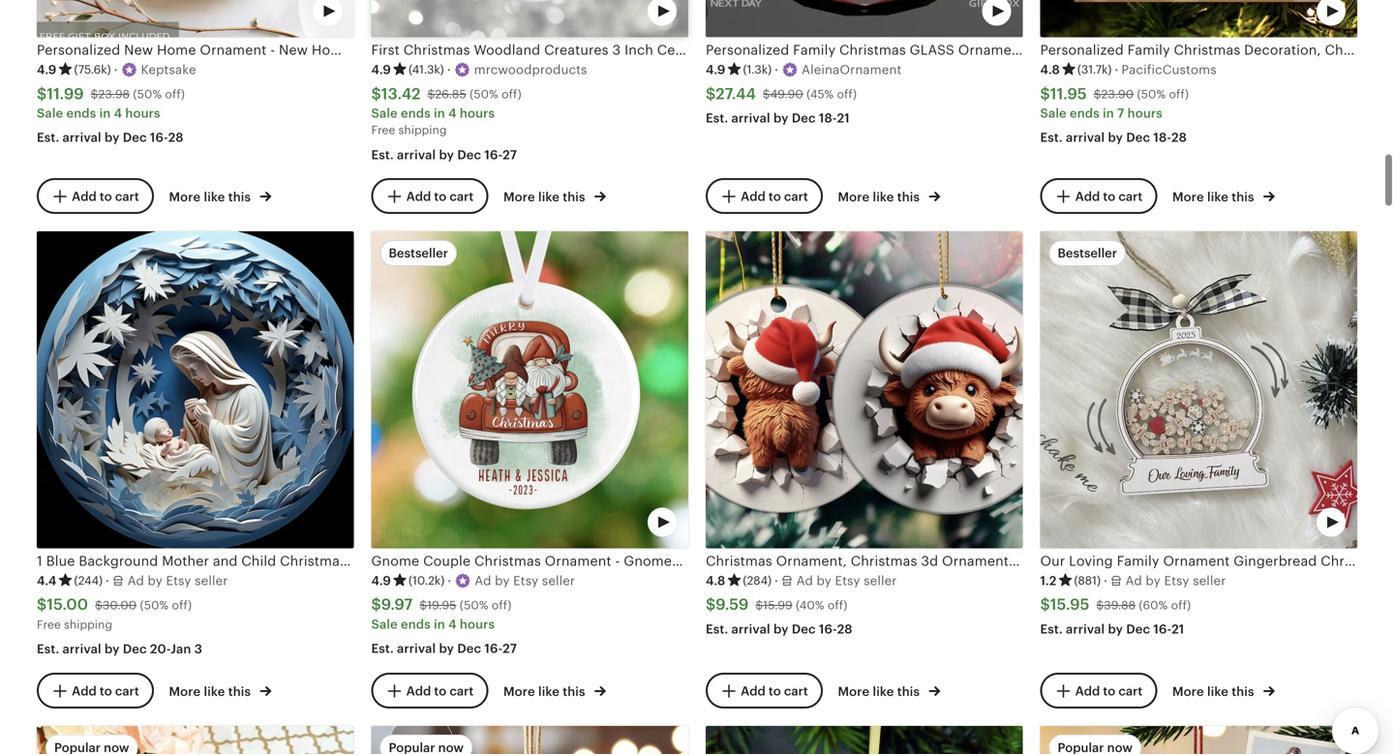 Task type: locate. For each thing, give the bounding box(es) containing it.
cart down est. arrival by dec 20-jan 3
[[115, 684, 139, 699]]

add to cart button down the est. arrival by dec 16-21
[[1040, 673, 1157, 709]]

add to cart for 11.99
[[72, 189, 139, 204]]

off)
[[165, 88, 185, 101], [502, 88, 522, 101], [837, 88, 857, 101], [1169, 88, 1189, 101], [172, 599, 192, 612], [492, 599, 512, 612], [828, 599, 848, 612], [1171, 599, 1191, 612]]

to for 13.42
[[434, 189, 447, 204]]

1 horizontal spatial 4.8
[[1040, 63, 1060, 77]]

21
[[837, 111, 850, 125], [1172, 622, 1185, 636]]

16- for est. arrival by dec 16-28
[[819, 622, 837, 636]]

off) inside the $ 15.00 $ 30.00 (50% off) free shipping
[[172, 599, 192, 612]]

in inside $ 13.42 $ 26.85 (50% off) sale ends in 4 hours free shipping
[[434, 106, 445, 120]]

product video element for personalized family christmas decoration, christmas stocking ornament, stockings on fireplace, christmas gift, christmas tree ornament 'image'
[[1040, 0, 1358, 37]]

ends inside $ 13.42 $ 26.85 (50% off) sale ends in 4 hours free shipping
[[401, 106, 431, 120]]

ceramic
[[657, 42, 713, 58], [541, 554, 596, 569]]

off) right 23.98
[[165, 88, 185, 101]]

product video element for amazon box ornament for christmas tree, personalized shipping label, mini amazon box tree decor, gift for amazon lover image
[[37, 726, 354, 754]]

(50% inside $ 9.97 $ 19.95 (50% off) sale ends in 4 hours est. arrival by dec 16-27
[[460, 599, 489, 612]]

4.9 for 27.44
[[706, 63, 726, 77]]

arrival
[[732, 111, 770, 125], [63, 130, 101, 145], [1066, 130, 1105, 145], [397, 147, 436, 162], [732, 622, 770, 636], [1066, 622, 1105, 636], [397, 641, 436, 656], [63, 642, 101, 657]]

more like this link for 9.59
[[838, 681, 941, 701]]

to down $ 11.99 $ 23.98 (50% off) sale ends in 4 hours est. arrival by dec 16-28
[[100, 189, 112, 204]]

4.8
[[1040, 63, 1060, 77], [706, 574, 726, 588]]

off) inside $ 27.44 $ 49.90 (45% off)
[[837, 88, 857, 101]]

add down $ 11.99 $ 23.98 (50% off) sale ends in 4 hours est. arrival by dec 16-28
[[72, 189, 97, 204]]

(50% inside the $ 15.00 $ 30.00 (50% off) free shipping
[[140, 599, 169, 612]]

arrival down 15.95
[[1066, 622, 1105, 636]]

in down 19.95
[[434, 617, 445, 632]]

add to cart down $ 11.99 $ 23.98 (50% off) sale ends in 4 hours est. arrival by dec 16-28
[[72, 189, 139, 204]]

4 for 11.99
[[114, 106, 122, 120]]

1 horizontal spatial 21
[[1172, 622, 1185, 636]]

27
[[503, 147, 517, 162], [503, 641, 517, 656]]

ends down 11.95
[[1070, 106, 1100, 120]]

bestseller for 9.97
[[389, 246, 448, 261]]

to down est. arrival by dec 20-jan 3
[[100, 684, 112, 699]]

add to cart button for 15.95
[[1040, 673, 1157, 709]]

in for 11.99
[[99, 106, 111, 120]]

non-
[[449, 554, 480, 569]]

·
[[114, 63, 118, 77], [447, 63, 451, 77], [775, 63, 779, 77], [1115, 63, 1119, 77], [106, 574, 109, 588], [448, 574, 451, 588], [775, 574, 778, 588], [1104, 574, 1108, 588]]

$ up the est. arrival by dec 16-21
[[1097, 599, 1104, 612]]

off) right (40%
[[828, 599, 848, 612]]

16- for est. arrival by dec 16-21
[[1154, 622, 1172, 636]]

ends down 11.99
[[66, 106, 96, 120]]

add to cart for 13.42
[[406, 189, 474, 204]]

9.97
[[381, 596, 413, 614]]

11.99
[[47, 85, 84, 102]]

15.00
[[47, 596, 88, 614]]

more like this for 9.59
[[838, 685, 923, 699]]

sale for 11.99
[[37, 106, 63, 120]]

add to cart button down "est. arrival by dec 18-21"
[[706, 178, 823, 214]]

28 inside $ 11.99 $ 23.98 (50% off) sale ends in 4 hours est. arrival by dec 16-28
[[168, 130, 184, 145]]

bestseller
[[389, 246, 448, 261], [1058, 246, 1117, 261]]

1 horizontal spatial bestseller
[[1058, 246, 1117, 261]]

est. down 27.44
[[706, 111, 728, 125]]

off) inside $ 9.97 $ 19.95 (50% off) sale ends in 4 hours est. arrival by dec 16-27
[[492, 599, 512, 612]]

product video element
[[37, 0, 354, 37], [371, 0, 688, 37], [706, 0, 1023, 37], [1040, 0, 1358, 37], [371, 232, 688, 549], [1040, 232, 1358, 549], [37, 726, 354, 754], [371, 726, 688, 754], [706, 726, 1023, 754], [1040, 726, 1358, 754]]

arrival down 9.97
[[397, 641, 436, 656]]

dec inside $ 11.95 $ 23.90 (50% off) sale ends in 7 hours est. arrival by dec 18-28
[[1126, 130, 1150, 145]]

sale for 13.42
[[371, 106, 398, 120]]

1 vertical spatial 18-
[[1154, 130, 1172, 145]]

this for 13.42
[[563, 190, 585, 204]]

product video element for first christmas married ornament - mr and mrs tree christmas ornament - our first christmas married as mr and mrs ornament - personalized image
[[371, 726, 688, 754]]

· right (1.3k)
[[775, 63, 779, 77]]

16- for est. arrival by dec 16-27
[[485, 147, 503, 162]]

4
[[114, 106, 122, 120], [448, 106, 457, 120], [448, 617, 457, 632]]

· right (284)
[[775, 574, 778, 588]]

add
[[72, 189, 97, 204], [406, 189, 431, 204], [741, 189, 766, 204], [1075, 189, 1100, 204], [72, 684, 97, 699], [406, 684, 431, 699], [741, 684, 766, 699], [1075, 684, 1100, 699]]

4.9 for 13.42
[[371, 63, 391, 77]]

shipping inside the $ 15.00 $ 30.00 (50% off) free shipping
[[64, 618, 112, 631]]

add to cart
[[72, 189, 139, 204], [406, 189, 474, 204], [741, 189, 808, 204], [1075, 189, 1143, 204], [72, 684, 139, 699], [406, 684, 474, 699], [741, 684, 808, 699], [1075, 684, 1143, 699]]

· for 13.42
[[447, 63, 451, 77]]

$ 11.99 $ 23.98 (50% off) sale ends in 4 hours est. arrival by dec 16-28
[[37, 85, 185, 145]]

hours for 9.97
[[460, 617, 495, 632]]

add to cart for 9.97
[[406, 684, 474, 699]]

ends down 13.42
[[401, 106, 431, 120]]

0 vertical spatial 18-
[[819, 111, 837, 125]]

sale inside $ 11.95 $ 23.90 (50% off) sale ends in 7 hours est. arrival by dec 18-28
[[1040, 106, 1067, 120]]

4.9 up 9.97
[[371, 574, 391, 588]]

add to cart down the est. arrival by dec 16-21
[[1075, 684, 1143, 699]]

1 vertical spatial ceramic
[[541, 554, 596, 569]]

est. arrival by dec 16-21
[[1040, 622, 1185, 636]]

$ 13.42 $ 26.85 (50% off) sale ends in 4 hours free shipping
[[371, 85, 522, 136]]

more like this link for 15.00
[[169, 681, 271, 701]]

0 horizontal spatial ornament
[[350, 554, 417, 569]]

free down 13.42
[[371, 123, 395, 136]]

to down $ 11.95 $ 23.90 (50% off) sale ends in 7 hours est. arrival by dec 18-28
[[1103, 189, 1116, 204]]

0 horizontal spatial ceramic
[[541, 554, 596, 569]]

add to cart button down est. arrival by dec 16-28
[[706, 673, 823, 709]]

$ down first christmas woodland creatures 3 inch ceramic christmas ornament with gift box
[[706, 85, 716, 102]]

add for 9.59
[[741, 684, 766, 699]]

28 for 11.99
[[168, 130, 184, 145]]

add to cart button down est. arrival by dec 16-27
[[371, 178, 488, 214]]

more like this link
[[169, 186, 271, 206], [504, 186, 606, 206], [838, 186, 941, 206], [1173, 186, 1275, 206], [169, 681, 271, 701], [504, 681, 606, 701], [838, 681, 941, 701], [1173, 681, 1275, 701]]

est. arrival by dec 20-jan 3
[[37, 642, 202, 657]]

by
[[774, 111, 789, 125], [105, 130, 120, 145], [1108, 130, 1123, 145], [439, 147, 454, 162], [774, 622, 789, 636], [1108, 622, 1123, 636], [439, 641, 454, 656], [105, 642, 120, 657]]

$ down (1.3k)
[[763, 88, 770, 101]]

add to cart down "est. arrival by dec 18-21"
[[741, 189, 808, 204]]

4 for 9.97
[[448, 617, 457, 632]]

ornament up "(45%"
[[787, 42, 854, 58]]

ornament up 9.97
[[350, 554, 417, 569]]

hours down 26.85
[[460, 106, 495, 120]]

1 vertical spatial free
[[37, 618, 61, 631]]

sided
[[632, 554, 670, 569]]

2 27 from the top
[[503, 641, 517, 656]]

like for 11.95
[[1207, 190, 1229, 204]]

· for 9.97
[[448, 574, 451, 588]]

off) for 11.99
[[165, 88, 185, 101]]

add to cart down est. arrival by dec 20-jan 3
[[72, 684, 139, 699]]

off) inside $ 13.42 $ 26.85 (50% off) sale ends in 4 hours free shipping
[[502, 88, 522, 101]]

more like this link for 27.44
[[838, 186, 941, 206]]

in
[[99, 106, 111, 120], [434, 106, 445, 120], [1103, 106, 1114, 120], [434, 617, 445, 632]]

4.8 for 11.95
[[1040, 63, 1060, 77]]

ends inside $ 9.97 $ 19.95 (50% off) sale ends in 4 hours est. arrival by dec 16-27
[[401, 617, 431, 632]]

2 horizontal spatial 28
[[1172, 130, 1187, 145]]

0 vertical spatial free
[[371, 123, 395, 136]]

in inside $ 9.97 $ 19.95 (50% off) sale ends in 4 hours est. arrival by dec 16-27
[[434, 617, 445, 632]]

our loving family ornament gingerbread christmas, 4d gingerbread family member with name, custom family christmas gift, family ornament 2023 image
[[1040, 232, 1358, 549]]

0 vertical spatial ceramic
[[657, 42, 713, 58]]

in inside $ 11.99 $ 23.98 (50% off) sale ends in 4 hours est. arrival by dec 16-28
[[99, 106, 111, 120]]

add to cart button for 11.99
[[37, 178, 154, 214]]

background
[[79, 554, 158, 569]]

more for 15.95
[[1173, 685, 1204, 699]]

add to cart button for 13.42
[[371, 178, 488, 214]]

textured
[[480, 554, 537, 569]]

add for 11.99
[[72, 189, 97, 204]]

christmas up (1.3k)
[[716, 42, 783, 58]]

free inside $ 13.42 $ 26.85 (50% off) sale ends in 4 hours free shipping
[[371, 123, 395, 136]]

like
[[204, 190, 225, 204], [538, 190, 560, 204], [873, 190, 894, 204], [1207, 190, 1229, 204], [204, 685, 225, 699], [538, 685, 560, 699], [873, 685, 894, 699], [1207, 685, 1229, 699]]

to down est. arrival by dec 16-28
[[769, 684, 781, 699]]

arrival down 11.99
[[63, 130, 101, 145]]

cart for 9.97
[[450, 684, 474, 699]]

hours inside $ 11.95 $ 23.90 (50% off) sale ends in 7 hours est. arrival by dec 18-28
[[1128, 106, 1163, 120]]

cart for 11.95
[[1119, 189, 1143, 204]]

4 inside $ 11.99 $ 23.98 (50% off) sale ends in 4 hours est. arrival by dec 16-28
[[114, 106, 122, 120]]

product video element for our loving family ornament gingerbread christmas, 4d gingerbread family member with name, custom family christmas gift, family ornament 2023 image
[[1040, 232, 1358, 549]]

add to cart button for 11.95
[[1040, 178, 1157, 214]]

4.9
[[37, 63, 57, 77], [371, 63, 391, 77], [706, 63, 726, 77], [371, 574, 391, 588]]

0 horizontal spatial free
[[37, 618, 61, 631]]

1 bestseller from the left
[[389, 246, 448, 261]]

in down 26.85
[[434, 106, 445, 120]]

add to cart down $ 11.95 $ 23.90 (50% off) sale ends in 7 hours est. arrival by dec 18-28
[[1075, 189, 1143, 204]]

flat
[[421, 554, 445, 569]]

(881)
[[1074, 574, 1101, 587]]

and
[[213, 554, 238, 569]]

cart down the est. arrival by dec 16-21
[[1119, 684, 1143, 699]]

(50% right 23.90
[[1137, 88, 1166, 101]]

0 vertical spatial 21
[[837, 111, 850, 125]]

sale inside $ 9.97 $ 19.95 (50% off) sale ends in 4 hours est. arrival by dec 16-27
[[371, 617, 398, 632]]

$ down 1.2
[[1040, 596, 1050, 614]]

shipping down 15.00
[[64, 618, 112, 631]]

1 horizontal spatial shipping
[[398, 123, 447, 136]]

0 vertical spatial shipping
[[398, 123, 447, 136]]

4 inside $ 9.97 $ 19.95 (50% off) sale ends in 4 hours est. arrival by dec 16-27
[[448, 617, 457, 632]]

(1.3k)
[[743, 63, 772, 76]]

dec down 23.98
[[123, 130, 147, 145]]

hours for 11.99
[[125, 106, 160, 120]]

1 vertical spatial 4.8
[[706, 574, 726, 588]]

add for 11.95
[[1075, 189, 1100, 204]]

ends inside $ 11.99 $ 23.98 (50% off) sale ends in 4 hours est. arrival by dec 16-28
[[66, 106, 96, 120]]

49.90
[[770, 88, 803, 101]]

· right '(10.2k)'
[[448, 574, 451, 588]]

0 horizontal spatial 3
[[194, 642, 202, 657]]

$
[[37, 85, 47, 102], [371, 85, 381, 102], [706, 85, 716, 102], [1040, 85, 1050, 102], [91, 88, 98, 101], [428, 88, 435, 101], [763, 88, 770, 101], [1094, 88, 1101, 101], [37, 596, 47, 614], [371, 596, 381, 614], [706, 596, 716, 614], [1040, 596, 1050, 614], [95, 599, 103, 612], [420, 599, 427, 612], [756, 599, 763, 612], [1097, 599, 1104, 612]]

add to cart button
[[37, 178, 154, 214], [371, 178, 488, 214], [706, 178, 823, 214], [1040, 178, 1157, 214], [37, 673, 154, 709], [371, 673, 488, 709], [706, 673, 823, 709], [1040, 673, 1157, 709]]

23.90
[[1101, 88, 1134, 101]]

hours for 13.42
[[460, 106, 495, 120]]

27 down textured
[[503, 641, 517, 656]]

more like this
[[169, 190, 254, 204], [504, 190, 589, 204], [838, 190, 923, 204], [1173, 190, 1258, 204], [169, 685, 254, 699], [504, 685, 589, 699], [838, 685, 923, 699], [1173, 685, 1258, 699]]

in inside $ 11.95 $ 23.90 (50% off) sale ends in 7 hours est. arrival by dec 18-28
[[1103, 106, 1114, 120]]

more like this link for 11.95
[[1173, 186, 1275, 206]]

to down est. arrival by dec 16-27
[[434, 189, 447, 204]]

dec down non-
[[457, 641, 481, 656]]

0 vertical spatial ornament
[[787, 42, 854, 58]]

21 for 27.44
[[837, 111, 850, 125]]

this for 11.95
[[1232, 190, 1255, 204]]

arrival down $ 13.42 $ 26.85 (50% off) sale ends in 4 hours free shipping
[[397, 147, 436, 162]]

1 blue background mother and child christmas ornament flat non-textured ceramic one-sided
[[37, 554, 670, 569]]

· for 27.44
[[775, 63, 779, 77]]

(50% inside $ 11.95 $ 23.90 (50% off) sale ends in 7 hours est. arrival by dec 18-28
[[1137, 88, 1166, 101]]

this
[[228, 190, 251, 204], [563, 190, 585, 204], [897, 190, 920, 204], [1232, 190, 1255, 204], [228, 685, 251, 699], [563, 685, 585, 699], [897, 685, 920, 699], [1232, 685, 1255, 699]]

(50% inside $ 11.99 $ 23.98 (50% off) sale ends in 4 hours est. arrival by dec 16-28
[[133, 88, 162, 101]]

0 vertical spatial 27
[[503, 147, 517, 162]]

more like this for 13.42
[[504, 190, 589, 204]]

(50% for 13.42
[[470, 88, 498, 101]]

7
[[1118, 106, 1125, 120]]

free
[[371, 123, 395, 136], [37, 618, 61, 631]]

cart down "est. arrival by dec 18-21"
[[784, 189, 808, 204]]

(40%
[[796, 599, 825, 612]]

off) up jan
[[172, 599, 192, 612]]

ends for 11.99
[[66, 106, 96, 120]]

off) right (60%
[[1171, 599, 1191, 612]]

product video element for personalized family christmas glass ornament with pet name • forest ornament • family members name ornament • christmas keepsake image
[[706, 0, 1023, 37]]

0 horizontal spatial 28
[[168, 130, 184, 145]]

2 horizontal spatial christmas
[[716, 42, 783, 58]]

more for 13.42
[[504, 190, 535, 204]]

cart for 13.42
[[450, 189, 474, 204]]

(50% inside $ 13.42 $ 26.85 (50% off) sale ends in 4 hours free shipping
[[470, 88, 498, 101]]

add to cart button down est. arrival by dec 20-jan 3
[[37, 673, 154, 709]]

27 down $ 13.42 $ 26.85 (50% off) sale ends in 4 hours free shipping
[[503, 147, 517, 162]]

first christmas married ornaments, just married bauble,personalised mr and mrs christmas photo decoration,couple wedding gifts 2023 ornament image
[[706, 726, 1023, 754]]

4 inside $ 13.42 $ 26.85 (50% off) sale ends in 4 hours free shipping
[[448, 106, 457, 120]]

hours down 23.98
[[125, 106, 160, 120]]

in for 13.42
[[434, 106, 445, 120]]

personalized family christmas glass ornament with pet name • forest ornament • family members name ornament • christmas keepsake image
[[706, 0, 1023, 37]]

off) right 23.90
[[1169, 88, 1189, 101]]

0 horizontal spatial bestseller
[[389, 246, 448, 261]]

ends
[[66, 106, 96, 120], [401, 106, 431, 120], [1070, 106, 1100, 120], [401, 617, 431, 632]]

4.8 up 11.95
[[1040, 63, 1060, 77]]

1 horizontal spatial 18-
[[1154, 130, 1172, 145]]

1 vertical spatial 21
[[1172, 622, 1185, 636]]

1 horizontal spatial ornament
[[787, 42, 854, 58]]

to
[[100, 189, 112, 204], [434, 189, 447, 204], [769, 189, 781, 204], [1103, 189, 1116, 204], [100, 684, 112, 699], [434, 684, 447, 699], [769, 684, 781, 699], [1103, 684, 1116, 699]]

this for 27.44
[[897, 190, 920, 204]]

11.95
[[1050, 85, 1087, 102]]

hours inside $ 11.99 $ 23.98 (50% off) sale ends in 4 hours est. arrival by dec 16-28
[[125, 106, 160, 120]]

(50% for 11.95
[[1137, 88, 1166, 101]]

like for 15.00
[[204, 685, 225, 699]]

christmas up (41.3k)
[[404, 42, 470, 58]]

christmas
[[404, 42, 470, 58], [716, 42, 783, 58], [280, 554, 347, 569]]

18-
[[819, 111, 837, 125], [1154, 130, 1172, 145]]

off) inside $ 11.99 $ 23.98 (50% off) sale ends in 4 hours est. arrival by dec 16-28
[[165, 88, 185, 101]]

2 bestseller from the left
[[1058, 246, 1117, 261]]

christmas ornament, christmas 3d ornament, cute highland cow 3d christmas ornament, christmas decoration, christmas decor, christmas gifts image
[[706, 232, 1023, 549]]

0 horizontal spatial 21
[[837, 111, 850, 125]]

4.9 up 11.99
[[37, 63, 57, 77]]

dec
[[792, 111, 816, 125], [123, 130, 147, 145], [1126, 130, 1150, 145], [457, 147, 481, 162], [792, 622, 816, 636], [1126, 622, 1150, 636], [457, 641, 481, 656], [123, 642, 147, 657]]

free down 15.00
[[37, 618, 61, 631]]

like for 15.95
[[1207, 685, 1229, 699]]

off) inside $ 15.95 $ 39.88 (60% off)
[[1171, 599, 1191, 612]]

add down the est. arrival by dec 16-21
[[1075, 684, 1100, 699]]

9.59
[[716, 596, 749, 614]]

est. down 11.99
[[37, 130, 59, 145]]

1 horizontal spatial 3
[[612, 42, 621, 58]]

by inside $ 11.99 $ 23.98 (50% off) sale ends in 4 hours est. arrival by dec 16-28
[[105, 130, 120, 145]]

sale
[[37, 106, 63, 120], [371, 106, 398, 120], [1040, 106, 1067, 120], [371, 617, 398, 632]]

1 vertical spatial 27
[[503, 641, 517, 656]]

in for 9.97
[[434, 617, 445, 632]]

mother
[[162, 554, 209, 569]]

product video element for gnome couple christmas ornament - gnomes & truck christmas ornament ornament -- personalized ceramic holiday ornament - couples gift image
[[371, 232, 688, 549]]

3 right jan
[[194, 642, 202, 657]]

add to cart button down $ 11.99 $ 23.98 (50% off) sale ends in 4 hours est. arrival by dec 16-28
[[37, 178, 154, 214]]

shipping up est. arrival by dec 16-27
[[398, 123, 447, 136]]

est. down 15.95
[[1040, 622, 1063, 636]]

add to cart down est. arrival by dec 16-27
[[406, 189, 474, 204]]

0 horizontal spatial 4.8
[[706, 574, 726, 588]]

dec left '20-' at the bottom left of page
[[123, 642, 147, 657]]

1.2
[[1040, 574, 1057, 588]]

4 down 26.85
[[448, 106, 457, 120]]

ornament
[[787, 42, 854, 58], [350, 554, 417, 569]]

$ left 23.98
[[37, 85, 47, 102]]

21 down $ 15.95 $ 39.88 (60% off)
[[1172, 622, 1185, 636]]

21 down $ 27.44 $ 49.90 (45% off)
[[837, 111, 850, 125]]

· for 15.95
[[1104, 574, 1108, 588]]

28
[[168, 130, 184, 145], [1172, 130, 1187, 145], [837, 622, 853, 636]]

to down $ 9.97 $ 19.95 (50% off) sale ends in 4 hours est. arrival by dec 16-27 at left bottom
[[434, 684, 447, 699]]

christmas right child
[[280, 554, 347, 569]]

16-
[[150, 130, 168, 145], [485, 147, 503, 162], [819, 622, 837, 636], [1154, 622, 1172, 636], [485, 641, 503, 656]]

est.
[[706, 111, 728, 125], [37, 130, 59, 145], [1040, 130, 1063, 145], [371, 147, 394, 162], [706, 622, 728, 636], [1040, 622, 1063, 636], [371, 641, 394, 656], [37, 642, 59, 657]]

add to cart button down $ 11.95 $ 23.90 (50% off) sale ends in 7 hours est. arrival by dec 18-28
[[1040, 178, 1157, 214]]

28 inside $ 11.95 $ 23.90 (50% off) sale ends in 7 hours est. arrival by dec 18-28
[[1172, 130, 1187, 145]]

like for 9.97
[[538, 685, 560, 699]]

sale inside $ 13.42 $ 26.85 (50% off) sale ends in 4 hours free shipping
[[371, 106, 398, 120]]

more
[[169, 190, 201, 204], [504, 190, 535, 204], [838, 190, 870, 204], [1173, 190, 1204, 204], [169, 685, 201, 699], [504, 685, 535, 699], [838, 685, 870, 699], [1173, 685, 1204, 699]]

hours
[[125, 106, 160, 120], [460, 106, 495, 120], [1128, 106, 1163, 120], [460, 617, 495, 632]]

off) inside $ 11.95 $ 23.90 (50% off) sale ends in 7 hours est. arrival by dec 18-28
[[1169, 88, 1189, 101]]

4 down 23.98
[[114, 106, 122, 120]]

0 vertical spatial 3
[[612, 42, 621, 58]]

first christmas woodland creatures 3 inch ceramic christmas ornament with gift box image
[[371, 0, 688, 37]]

first
[[371, 42, 400, 58]]

hours for 11.95
[[1128, 106, 1163, 120]]

$ 15.00 $ 30.00 (50% off) free shipping
[[37, 596, 192, 631]]

0 horizontal spatial shipping
[[64, 618, 112, 631]]

hours inside $ 9.97 $ 19.95 (50% off) sale ends in 4 hours est. arrival by dec 16-27
[[460, 617, 495, 632]]

1 horizontal spatial free
[[371, 123, 395, 136]]

0 vertical spatial 4.8
[[1040, 63, 1060, 77]]

hours inside $ 13.42 $ 26.85 (50% off) sale ends in 4 hours free shipping
[[460, 106, 495, 120]]

product video element for first christmas woodland creatures 3 inch ceramic christmas ornament with gift box image
[[371, 0, 688, 37]]

ends inside $ 11.95 $ 23.90 (50% off) sale ends in 7 hours est. arrival by dec 18-28
[[1070, 106, 1100, 120]]

dec inside $ 9.97 $ 19.95 (50% off) sale ends in 4 hours est. arrival by dec 16-27
[[457, 641, 481, 656]]

first christmas woodland creatures 3 inch ceramic christmas ornament with gift box
[[371, 42, 944, 58]]

child
[[241, 554, 276, 569]]

$ left 23.90
[[1040, 85, 1050, 102]]

(31.7k)
[[1078, 63, 1112, 76]]

sale down 11.99
[[37, 106, 63, 120]]

cart
[[115, 189, 139, 204], [450, 189, 474, 204], [784, 189, 808, 204], [1119, 189, 1143, 204], [115, 684, 139, 699], [450, 684, 474, 699], [784, 684, 808, 699], [1119, 684, 1143, 699]]

by down 19.95
[[439, 641, 454, 656]]

· right '(881)'
[[1104, 574, 1108, 588]]

(50%
[[133, 88, 162, 101], [470, 88, 498, 101], [1137, 88, 1166, 101], [140, 599, 169, 612], [460, 599, 489, 612]]

1 vertical spatial shipping
[[64, 618, 112, 631]]

· right (75.6k)
[[114, 63, 118, 77]]

cart down est. arrival by dec 16-27
[[450, 189, 474, 204]]

add down $ 9.97 $ 19.95 (50% off) sale ends in 4 hours est. arrival by dec 16-27 at left bottom
[[406, 684, 431, 699]]

sale down 9.97
[[371, 617, 398, 632]]

arrival inside $ 11.95 $ 23.90 (50% off) sale ends in 7 hours est. arrival by dec 18-28
[[1066, 130, 1105, 145]]

hours right 7
[[1128, 106, 1163, 120]]

15.99
[[763, 599, 793, 612]]

shipping
[[398, 123, 447, 136], [64, 618, 112, 631]]

off) for 13.42
[[502, 88, 522, 101]]

4.8 up 9.59
[[706, 574, 726, 588]]

sale inside $ 11.99 $ 23.98 (50% off) sale ends in 4 hours est. arrival by dec 16-28
[[37, 106, 63, 120]]

$ down 4.4
[[37, 596, 47, 614]]

cart down est. arrival by dec 16-28
[[784, 684, 808, 699]]

off) inside $ 9.59 $ 15.99 (40% off)
[[828, 599, 848, 612]]

3 left inch
[[612, 42, 621, 58]]

1 horizontal spatial 28
[[837, 622, 853, 636]]



Task type: vqa. For each thing, say whether or not it's contained in the screenshot.
off)
yes



Task type: describe. For each thing, give the bounding box(es) containing it.
blue
[[46, 554, 75, 569]]

(41.3k)
[[409, 63, 444, 76]]

this for 15.95
[[1232, 685, 1255, 699]]

4.8 for 9.59
[[706, 574, 726, 588]]

like for 9.59
[[873, 685, 894, 699]]

cart for 11.99
[[115, 189, 139, 204]]

first christmas married ornament - mr and mrs tree christmas ornament - our first christmas married as mr and mrs ornament - personalized image
[[371, 726, 688, 754]]

personalized new home ornament - new home christmas ornament - wreath new house ornament image
[[37, 0, 354, 37]]

more for 11.99
[[169, 190, 201, 204]]

more for 15.00
[[169, 685, 201, 699]]

off) for 15.00
[[172, 599, 192, 612]]

by inside $ 9.97 $ 19.95 (50% off) sale ends in 4 hours est. arrival by dec 16-27
[[439, 641, 454, 656]]

$ 15.95 $ 39.88 (60% off)
[[1040, 596, 1191, 614]]

$ down (244)
[[95, 599, 103, 612]]

(50% for 11.99
[[133, 88, 162, 101]]

$ 9.59 $ 15.99 (40% off)
[[706, 596, 848, 614]]

30.00
[[103, 599, 137, 612]]

sale for 9.97
[[371, 617, 398, 632]]

by down $ 13.42 $ 26.85 (50% off) sale ends in 4 hours free shipping
[[439, 147, 454, 162]]

this for 11.99
[[228, 190, 251, 204]]

product video element for first christmas married ornaments, just married bauble,personalised mr and mrs christmas photo decoration,couple wedding gifts 2023 ornament
[[706, 726, 1023, 754]]

creatures
[[544, 42, 609, 58]]

by down the $ 15.00 $ 30.00 (50% off) free shipping on the bottom of the page
[[105, 642, 120, 657]]

$ 11.95 $ 23.90 (50% off) sale ends in 7 hours est. arrival by dec 18-28
[[1040, 85, 1189, 145]]

1 horizontal spatial ceramic
[[657, 42, 713, 58]]

(50% for 15.00
[[140, 599, 169, 612]]

arrival down 27.44
[[732, 111, 770, 125]]

add to cart for 9.59
[[741, 684, 808, 699]]

est. down 13.42
[[371, 147, 394, 162]]

more like this for 11.99
[[169, 190, 254, 204]]

23.98
[[98, 88, 130, 101]]

27 inside $ 9.97 $ 19.95 (50% off) sale ends in 4 hours est. arrival by dec 16-27
[[503, 641, 517, 656]]

like for 11.99
[[204, 190, 225, 204]]

dec down (60%
[[1126, 622, 1150, 636]]

shipping inside $ 13.42 $ 26.85 (50% off) sale ends in 4 hours free shipping
[[398, 123, 447, 136]]

more like this for 15.00
[[169, 685, 254, 699]]

arrival down 15.00
[[63, 642, 101, 657]]

add to cart button for 9.59
[[706, 673, 823, 709]]

16- inside $ 9.97 $ 19.95 (50% off) sale ends in 4 hours est. arrival by dec 16-27
[[485, 641, 503, 656]]

0 horizontal spatial 18-
[[819, 111, 837, 125]]

est. arrival by dec 16-28
[[706, 622, 853, 636]]

cart for 15.00
[[115, 684, 139, 699]]

(244)
[[74, 574, 103, 587]]

1 vertical spatial ornament
[[350, 554, 417, 569]]

$ down (31.7k)
[[1094, 88, 1101, 101]]

with
[[857, 42, 887, 58]]

(60%
[[1139, 599, 1168, 612]]

ends for 9.97
[[401, 617, 431, 632]]

4.4
[[37, 574, 57, 588]]

box
[[919, 42, 944, 58]]

off) for 9.59
[[828, 599, 848, 612]]

to for 15.95
[[1103, 684, 1116, 699]]

arrival inside $ 11.99 $ 23.98 (50% off) sale ends in 4 hours est. arrival by dec 16-28
[[63, 130, 101, 145]]

0 horizontal spatial christmas
[[280, 554, 347, 569]]

· for 11.95
[[1115, 63, 1119, 77]]

to for 11.99
[[100, 189, 112, 204]]

39.88
[[1104, 599, 1136, 612]]

more like this link for 13.42
[[504, 186, 606, 206]]

woodland
[[474, 42, 541, 58]]

1
[[37, 554, 42, 569]]

more like this for 9.97
[[504, 685, 589, 699]]

ends for 11.95
[[1070, 106, 1100, 120]]

like for 27.44
[[873, 190, 894, 204]]

to for 11.95
[[1103, 189, 1116, 204]]

gnome couple christmas ornament - gnomes & truck christmas ornament ornament -- personalized ceramic holiday ornament - couples gift image
[[371, 232, 688, 549]]

arrival inside $ 9.97 $ 19.95 (50% off) sale ends in 4 hours est. arrival by dec 16-27
[[397, 641, 436, 656]]

18- inside $ 11.95 $ 23.90 (50% off) sale ends in 7 hours est. arrival by dec 18-28
[[1154, 130, 1172, 145]]

(284)
[[743, 574, 772, 587]]

inch
[[625, 42, 654, 58]]

ends for 13.42
[[401, 106, 431, 120]]

add to cart for 15.00
[[72, 684, 139, 699]]

personalized family christmas decoration, christmas stocking ornament, stockings on fireplace, christmas gift, christmas tree ornament image
[[1040, 0, 1358, 37]]

$ 27.44 $ 49.90 (45% off)
[[706, 85, 857, 102]]

$ down (41.3k)
[[428, 88, 435, 101]]

cart for 27.44
[[784, 189, 808, 204]]

by down $ 27.44 $ 49.90 (45% off)
[[774, 111, 789, 125]]

add to cart button for 15.00
[[37, 673, 154, 709]]

1 vertical spatial 3
[[194, 642, 202, 657]]

add for 15.95
[[1075, 684, 1100, 699]]

$ inside $ 15.95 $ 39.88 (60% off)
[[1097, 599, 1104, 612]]

photo ornament christmas ornament, acrylic ornament, custom family photo ornament, acrylic picture ornament, family ornaments, xmas gift image
[[1040, 726, 1358, 754]]

off) for 27.44
[[837, 88, 857, 101]]

4 for 13.42
[[448, 106, 457, 120]]

· right (244)
[[106, 574, 109, 588]]

jan
[[171, 642, 191, 657]]

est. inside $ 11.99 $ 23.98 (50% off) sale ends in 4 hours est. arrival by dec 16-28
[[37, 130, 59, 145]]

add for 15.00
[[72, 684, 97, 699]]

cart for 15.95
[[1119, 684, 1143, 699]]

est. inside $ 9.97 $ 19.95 (50% off) sale ends in 4 hours est. arrival by dec 16-27
[[371, 641, 394, 656]]

more like this for 27.44
[[838, 190, 923, 204]]

more for 27.44
[[838, 190, 870, 204]]

$ inside $ 27.44 $ 49.90 (45% off)
[[763, 88, 770, 101]]

$ down '(10.2k)'
[[420, 599, 427, 612]]

arrival down 9.59
[[732, 622, 770, 636]]

$ inside $ 9.59 $ 15.99 (40% off)
[[756, 599, 763, 612]]

free inside the $ 15.00 $ 30.00 (50% off) free shipping
[[37, 618, 61, 631]]

est. arrival by dec 18-21
[[706, 111, 850, 125]]

1 horizontal spatial christmas
[[404, 42, 470, 58]]

19.95
[[427, 599, 457, 612]]

to for 27.44
[[769, 189, 781, 204]]

4.9 for 9.97
[[371, 574, 391, 588]]

(10.2k)
[[409, 574, 445, 587]]

$ down 1 blue background mother and child christmas ornament flat non-textured ceramic one-sided
[[371, 596, 381, 614]]

28 for 11.95
[[1172, 130, 1187, 145]]

add for 9.97
[[406, 684, 431, 699]]

add to cart button for 9.97
[[371, 673, 488, 709]]

27.44
[[716, 85, 756, 102]]

dec down $ 13.42 $ 26.85 (50% off) sale ends in 4 hours free shipping
[[457, 147, 481, 162]]

to for 9.97
[[434, 684, 447, 699]]

by down 39.88
[[1108, 622, 1123, 636]]

(50% for 9.97
[[460, 599, 489, 612]]

16- inside $ 11.99 $ 23.98 (50% off) sale ends in 4 hours est. arrival by dec 16-28
[[150, 130, 168, 145]]

add to cart button for 27.44
[[706, 178, 823, 214]]

product video element for personalized new home ornament - new home christmas ornament - wreath new house ornament image
[[37, 0, 354, 37]]

$ 9.97 $ 19.95 (50% off) sale ends in 4 hours est. arrival by dec 16-27
[[371, 596, 517, 656]]

$ down (75.6k)
[[91, 88, 98, 101]]

4.9 for 11.99
[[37, 63, 57, 77]]

(45%
[[807, 88, 834, 101]]

· for 11.99
[[114, 63, 118, 77]]

to for 15.00
[[100, 684, 112, 699]]

gift
[[891, 42, 916, 58]]

in for 11.95
[[1103, 106, 1114, 120]]

$ down first at the top left of page
[[371, 85, 381, 102]]

more for 9.97
[[504, 685, 535, 699]]

like for 13.42
[[538, 190, 560, 204]]

est. inside $ 11.95 $ 23.90 (50% off) sale ends in 7 hours est. arrival by dec 18-28
[[1040, 130, 1063, 145]]

21 for 15.95
[[1172, 622, 1185, 636]]

13.42
[[381, 85, 421, 102]]

add for 13.42
[[406, 189, 431, 204]]

est. arrival by dec 16-27
[[371, 147, 517, 162]]

dec inside $ 11.99 $ 23.98 (50% off) sale ends in 4 hours est. arrival by dec 16-28
[[123, 130, 147, 145]]

1 27 from the top
[[503, 147, 517, 162]]

more like this link for 11.99
[[169, 186, 271, 206]]

est. down 15.00
[[37, 642, 59, 657]]

dec down "(45%"
[[792, 111, 816, 125]]

(75.6k)
[[74, 63, 111, 76]]

bestseller for 15.95
[[1058, 246, 1117, 261]]

one-
[[600, 554, 632, 569]]

cart for 9.59
[[784, 684, 808, 699]]

by inside $ 11.95 $ 23.90 (50% off) sale ends in 7 hours est. arrival by dec 18-28
[[1108, 130, 1123, 145]]

26.85
[[435, 88, 466, 101]]

dec down (40%
[[792, 622, 816, 636]]

more for 11.95
[[1173, 190, 1204, 204]]

product video element for photo ornament christmas ornament, acrylic ornament, custom family photo ornament, acrylic picture ornament, family ornaments, xmas gift
[[1040, 726, 1358, 754]]

1 blue background mother and child christmas ornament flat non-textured ceramic one-sided image
[[37, 232, 354, 549]]

15.95
[[1050, 596, 1090, 614]]

amazon box ornament for christmas tree, personalized shipping label, mini amazon box tree decor, gift for amazon lover image
[[37, 726, 354, 754]]

more like this for 15.95
[[1173, 685, 1258, 699]]

est. down 9.59
[[706, 622, 728, 636]]

to for 9.59
[[769, 684, 781, 699]]

$ left 15.99 at the bottom right
[[706, 596, 716, 614]]

add for 27.44
[[741, 189, 766, 204]]

more like this for 11.95
[[1173, 190, 1258, 204]]

by down 15.99 at the bottom right
[[774, 622, 789, 636]]

20-
[[150, 642, 171, 657]]



